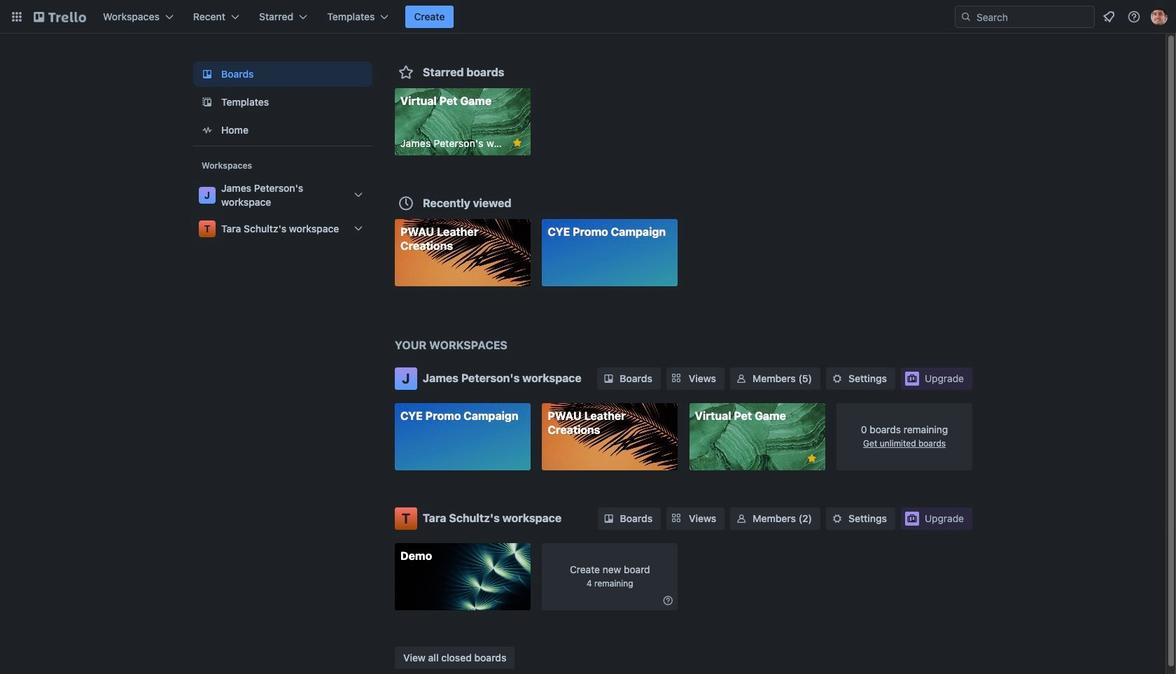 Task type: describe. For each thing, give the bounding box(es) containing it.
Search field
[[955, 6, 1095, 28]]

2 sm image from the left
[[734, 372, 748, 386]]

james peterson (jamespeterson93) image
[[1151, 8, 1168, 25]]

board image
[[199, 66, 216, 83]]

0 notifications image
[[1100, 8, 1117, 25]]

back to home image
[[34, 6, 86, 28]]



Task type: locate. For each thing, give the bounding box(es) containing it.
0 horizontal spatial sm image
[[602, 372, 616, 386]]

template board image
[[199, 94, 216, 111]]

sm image
[[830, 372, 844, 386], [602, 511, 616, 525], [735, 511, 749, 525], [830, 511, 844, 525], [661, 593, 675, 607]]

primary element
[[0, 0, 1176, 34]]

open information menu image
[[1127, 10, 1141, 24]]

home image
[[199, 122, 216, 139]]

1 horizontal spatial sm image
[[734, 372, 748, 386]]

1 sm image from the left
[[602, 372, 616, 386]]

click to unstar this board. it will be removed from your starred list. image
[[511, 137, 524, 149]]

search image
[[960, 11, 972, 22]]

sm image
[[602, 372, 616, 386], [734, 372, 748, 386]]



Task type: vqa. For each thing, say whether or not it's contained in the screenshot.
ACTIVE for Active in the last four weeks
no



